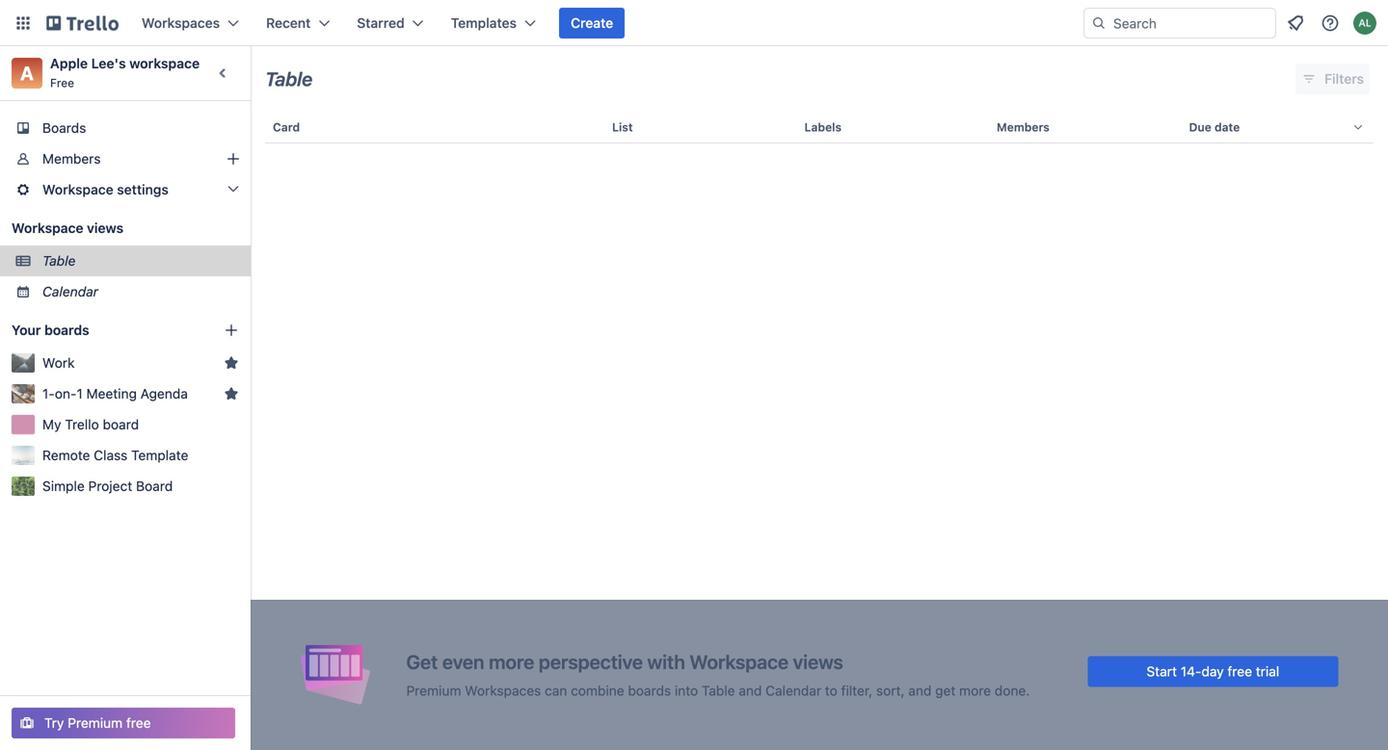 Task type: vqa. For each thing, say whether or not it's contained in the screenshot.
game crash encountered in room15_nes LINK
no



Task type: describe. For each thing, give the bounding box(es) containing it.
Table text field
[[265, 61, 313, 97]]

get even more perspective with workspace views premium workspaces can combine boards into table and calendar to filter, sort, and get more done.
[[406, 651, 1030, 699]]

settings
[[117, 182, 169, 198]]

agenda
[[140, 386, 188, 402]]

open information menu image
[[1321, 13, 1340, 33]]

starred
[[357, 15, 405, 31]]

workspaces inside get even more perspective with workspace views premium workspaces can combine boards into table and calendar to filter, sort, and get more done.
[[465, 683, 541, 699]]

free inside button
[[126, 716, 151, 732]]

workspace settings
[[42, 182, 169, 198]]

views inside get even more perspective with workspace views premium workspaces can combine boards into table and calendar to filter, sort, and get more done.
[[793, 651, 843, 674]]

simple project board
[[42, 479, 173, 494]]

boards link
[[0, 113, 251, 144]]

premium inside get even more perspective with workspace views premium workspaces can combine boards into table and calendar to filter, sort, and get more done.
[[406, 683, 461, 699]]

on-
[[55, 386, 77, 402]]

0 vertical spatial table
[[265, 67, 313, 90]]

can
[[545, 683, 567, 699]]

2 and from the left
[[908, 683, 932, 699]]

members button
[[989, 104, 1181, 150]]

trial
[[1256, 664, 1279, 680]]

with
[[647, 651, 685, 674]]

table inside get even more perspective with workspace views premium workspaces can combine boards into table and calendar to filter, sort, and get more done.
[[702, 683, 735, 699]]

starred button
[[345, 8, 435, 39]]

free
[[50, 76, 74, 90]]

a link
[[12, 58, 42, 89]]

to
[[825, 683, 837, 699]]

day
[[1201, 664, 1224, 680]]

start 14-day free trial link
[[1088, 657, 1338, 688]]

apple
[[50, 55, 88, 71]]

card button
[[265, 104, 604, 150]]

workspaces inside the workspaces popup button
[[142, 15, 220, 31]]

your boards
[[12, 322, 89, 338]]

list
[[612, 120, 633, 134]]

board
[[103, 417, 139, 433]]

row containing card
[[265, 104, 1374, 150]]

due
[[1189, 120, 1211, 134]]

back to home image
[[46, 8, 119, 39]]

try
[[44, 716, 64, 732]]

0 horizontal spatial views
[[87, 220, 123, 236]]

1-
[[42, 386, 55, 402]]

board
[[136, 479, 173, 494]]

workspace for workspace views
[[12, 220, 83, 236]]

sort,
[[876, 683, 905, 699]]

trello
[[65, 417, 99, 433]]

workspace views
[[12, 220, 123, 236]]

start
[[1147, 664, 1177, 680]]

workspace navigation collapse icon image
[[210, 60, 237, 87]]

work button
[[42, 354, 216, 373]]

1
[[77, 386, 83, 402]]

1-on-1 meeting agenda
[[42, 386, 188, 402]]

templates
[[451, 15, 517, 31]]

boards inside get even more perspective with workspace views premium workspaces can combine boards into table and calendar to filter, sort, and get more done.
[[628, 683, 671, 699]]

get
[[406, 651, 438, 674]]

search image
[[1091, 15, 1107, 31]]

get
[[935, 683, 956, 699]]

template
[[131, 448, 188, 464]]

my
[[42, 417, 61, 433]]

workspace inside get even more perspective with workspace views premium workspaces can combine boards into table and calendar to filter, sort, and get more done.
[[690, 651, 789, 674]]

starred icon image for work
[[224, 356, 239, 371]]

labels button
[[797, 104, 989, 150]]

workspace
[[129, 55, 200, 71]]

card
[[273, 120, 300, 134]]

class
[[94, 448, 128, 464]]

combine
[[571, 683, 624, 699]]

simple project board link
[[42, 477, 239, 496]]

try premium free button
[[12, 708, 235, 739]]

project
[[88, 479, 132, 494]]

templates button
[[439, 8, 548, 39]]

start 14-day free trial
[[1147, 664, 1279, 680]]

my trello board
[[42, 417, 139, 433]]

filter,
[[841, 683, 873, 699]]



Task type: locate. For each thing, give the bounding box(es) containing it.
1 horizontal spatial premium
[[406, 683, 461, 699]]

1 horizontal spatial boards
[[628, 683, 671, 699]]

apple lee (applelee29) image
[[1353, 12, 1376, 35]]

0 horizontal spatial members
[[42, 151, 101, 167]]

1 horizontal spatial members
[[997, 120, 1050, 134]]

try premium free
[[44, 716, 151, 732]]

members inside button
[[997, 120, 1050, 134]]

1 horizontal spatial table
[[265, 67, 313, 90]]

table
[[265, 67, 313, 90], [42, 253, 76, 269], [702, 683, 735, 699]]

remote
[[42, 448, 90, 464]]

members
[[997, 120, 1050, 134], [42, 151, 101, 167]]

more
[[489, 651, 534, 674], [959, 683, 991, 699]]

0 vertical spatial calendar
[[42, 284, 98, 300]]

even
[[442, 651, 484, 674]]

workspace
[[42, 182, 113, 198], [12, 220, 83, 236], [690, 651, 789, 674]]

date
[[1215, 120, 1240, 134]]

into
[[675, 683, 698, 699]]

0 horizontal spatial boards
[[44, 322, 89, 338]]

boards
[[44, 322, 89, 338], [628, 683, 671, 699]]

1 horizontal spatial calendar
[[766, 683, 821, 699]]

workspace for workspace settings
[[42, 182, 113, 198]]

labels
[[804, 120, 842, 134]]

1 horizontal spatial more
[[959, 683, 991, 699]]

1 vertical spatial members
[[42, 151, 101, 167]]

1 vertical spatial starred icon image
[[224, 387, 239, 402]]

boards up work
[[44, 322, 89, 338]]

workspaces
[[142, 15, 220, 31], [465, 683, 541, 699]]

0 horizontal spatial free
[[126, 716, 151, 732]]

1 horizontal spatial and
[[908, 683, 932, 699]]

workspaces button
[[130, 8, 251, 39]]

1 vertical spatial premium
[[68, 716, 123, 732]]

a
[[20, 62, 34, 84]]

recent button
[[255, 8, 342, 39]]

0 vertical spatial more
[[489, 651, 534, 674]]

table down 'workspace views'
[[42, 253, 76, 269]]

workspace settings button
[[0, 174, 251, 205]]

filters
[[1324, 71, 1364, 87]]

workspace inside popup button
[[42, 182, 113, 198]]

14-
[[1181, 664, 1201, 680]]

1-on-1 meeting agenda button
[[42, 385, 216, 404]]

table up the card
[[265, 67, 313, 90]]

create
[[571, 15, 613, 31]]

and
[[739, 683, 762, 699], [908, 683, 932, 699]]

1 vertical spatial table
[[42, 253, 76, 269]]

apple lee's workspace link
[[50, 55, 200, 71]]

simple
[[42, 479, 85, 494]]

filters button
[[1296, 64, 1370, 94]]

more right even at the bottom left
[[489, 651, 534, 674]]

meeting
[[86, 386, 137, 402]]

0 vertical spatial starred icon image
[[224, 356, 239, 371]]

table right into
[[702, 683, 735, 699]]

table inside table link
[[42, 253, 76, 269]]

0 vertical spatial premium
[[406, 683, 461, 699]]

workspace up into
[[690, 651, 789, 674]]

1 vertical spatial workspace
[[12, 220, 83, 236]]

Search field
[[1107, 9, 1275, 38]]

premium right try on the left bottom
[[68, 716, 123, 732]]

1 and from the left
[[739, 683, 762, 699]]

table link
[[42, 252, 239, 271]]

starred icon image for 1-on-1 meeting agenda
[[224, 387, 239, 402]]

0 vertical spatial workspaces
[[142, 15, 220, 31]]

premium down get
[[406, 683, 461, 699]]

members link
[[0, 144, 251, 174]]

primary element
[[0, 0, 1388, 46]]

2 horizontal spatial table
[[702, 683, 735, 699]]

add board image
[[224, 323, 239, 338]]

1 horizontal spatial free
[[1227, 664, 1252, 680]]

my trello board link
[[42, 415, 239, 435]]

workspaces down even at the bottom left
[[465, 683, 541, 699]]

0 vertical spatial workspace
[[42, 182, 113, 198]]

0 horizontal spatial calendar
[[42, 284, 98, 300]]

perspective
[[539, 651, 643, 674]]

and left get at the bottom
[[908, 683, 932, 699]]

0 vertical spatial boards
[[44, 322, 89, 338]]

1 vertical spatial boards
[[628, 683, 671, 699]]

workspace up 'workspace views'
[[42, 182, 113, 198]]

table
[[251, 104, 1388, 751]]

recent
[[266, 15, 311, 31]]

boards
[[42, 120, 86, 136]]

calendar up your boards
[[42, 284, 98, 300]]

lee's
[[91, 55, 126, 71]]

0 horizontal spatial workspaces
[[142, 15, 220, 31]]

views up to
[[793, 651, 843, 674]]

premium inside button
[[68, 716, 123, 732]]

done.
[[995, 683, 1030, 699]]

1 horizontal spatial views
[[793, 651, 843, 674]]

1 horizontal spatial workspaces
[[465, 683, 541, 699]]

starred icon image
[[224, 356, 239, 371], [224, 387, 239, 402]]

your boards with 5 items element
[[12, 319, 195, 342]]

0 vertical spatial members
[[997, 120, 1050, 134]]

and right into
[[739, 683, 762, 699]]

2 vertical spatial workspace
[[690, 651, 789, 674]]

create button
[[559, 8, 625, 39]]

list button
[[604, 104, 797, 150]]

work
[[42, 355, 75, 371]]

views
[[87, 220, 123, 236], [793, 651, 843, 674]]

1 vertical spatial views
[[793, 651, 843, 674]]

table containing card
[[251, 104, 1388, 751]]

calendar link
[[42, 282, 239, 302]]

due date
[[1189, 120, 1240, 134]]

free right day at the right bottom of the page
[[1227, 664, 1252, 680]]

0 vertical spatial views
[[87, 220, 123, 236]]

1 vertical spatial workspaces
[[465, 683, 541, 699]]

workspaces up the workspace
[[142, 15, 220, 31]]

apple lee's workspace free
[[50, 55, 200, 90]]

boards inside your boards with 5 items element
[[44, 322, 89, 338]]

1 vertical spatial calendar
[[766, 683, 821, 699]]

workspace down workspace settings
[[12, 220, 83, 236]]

0 horizontal spatial premium
[[68, 716, 123, 732]]

1 vertical spatial more
[[959, 683, 991, 699]]

0 horizontal spatial table
[[42, 253, 76, 269]]

0 horizontal spatial and
[[739, 683, 762, 699]]

2 starred icon image from the top
[[224, 387, 239, 402]]

1 vertical spatial free
[[126, 716, 151, 732]]

calendar left to
[[766, 683, 821, 699]]

free right try on the left bottom
[[126, 716, 151, 732]]

1 starred icon image from the top
[[224, 356, 239, 371]]

boards down with
[[628, 683, 671, 699]]

more right get at the bottom
[[959, 683, 991, 699]]

0 horizontal spatial more
[[489, 651, 534, 674]]

remote class template link
[[42, 446, 239, 466]]

premium
[[406, 683, 461, 699], [68, 716, 123, 732]]

0 notifications image
[[1284, 12, 1307, 35]]

your
[[12, 322, 41, 338]]

2 vertical spatial table
[[702, 683, 735, 699]]

calendar inside get even more perspective with workspace views premium workspaces can combine boards into table and calendar to filter, sort, and get more done.
[[766, 683, 821, 699]]

row
[[265, 104, 1374, 150]]

free
[[1227, 664, 1252, 680], [126, 716, 151, 732]]

calendar
[[42, 284, 98, 300], [766, 683, 821, 699]]

0 vertical spatial free
[[1227, 664, 1252, 680]]

remote class template
[[42, 448, 188, 464]]

due date button
[[1181, 104, 1374, 150]]

views down workspace settings
[[87, 220, 123, 236]]



